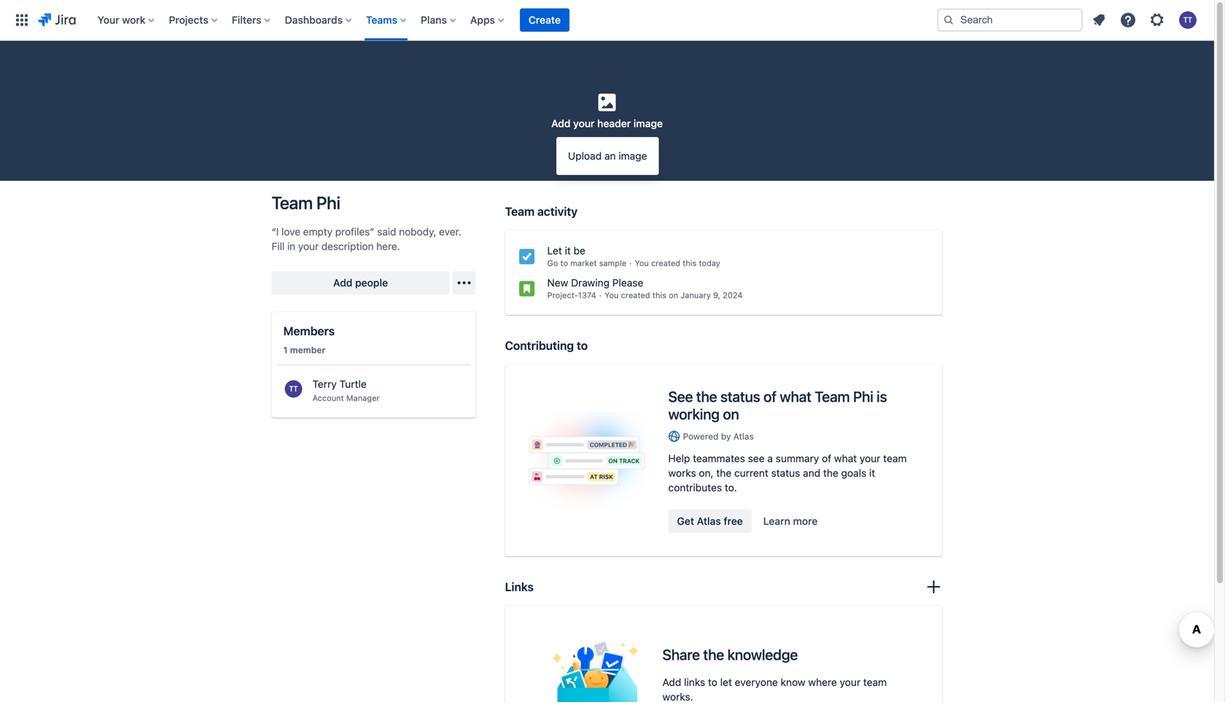 Task type: locate. For each thing, give the bounding box(es) containing it.
of
[[764, 388, 777, 405], [822, 453, 832, 465]]

share the knowledge
[[663, 647, 798, 664]]

upload an image button
[[557, 142, 659, 171]]

1 vertical spatial to
[[577, 339, 588, 353]]

1 vertical spatial it
[[870, 467, 876, 479]]

team for help teammates see a summary of what your team works on, the current status and the goals it contributes to.
[[884, 453, 907, 465]]

project-1374
[[548, 291, 597, 300]]

your left header
[[574, 117, 595, 129]]

it left be
[[565, 245, 571, 257]]

0 horizontal spatial add
[[333, 277, 353, 289]]

manager
[[346, 394, 380, 403]]

get atlas free
[[677, 516, 743, 528]]

2 horizontal spatial add
[[663, 677, 682, 689]]

to right go
[[561, 259, 568, 268]]

teammates
[[693, 453, 746, 465]]

1 vertical spatial add
[[333, 277, 353, 289]]

to
[[561, 259, 568, 268], [577, 339, 588, 353], [708, 677, 718, 689]]

the inside see the status of what team phi is working on
[[697, 388, 717, 405]]

0 vertical spatial it
[[565, 245, 571, 257]]

1 vertical spatial team
[[864, 677, 887, 689]]

1
[[283, 345, 288, 355]]

2 vertical spatial to
[[708, 677, 718, 689]]

status inside help teammates see a summary of what your team works on, the current status and the goals it contributes to.
[[772, 467, 801, 479]]

1 horizontal spatial atlas
[[734, 432, 754, 442]]

you created this on january 9, 2024
[[605, 291, 743, 300]]

team down is on the bottom right
[[884, 453, 907, 465]]

what up goals
[[835, 453, 857, 465]]

to right contributing
[[577, 339, 588, 353]]

0 horizontal spatial created
[[621, 291, 650, 300]]

Search field
[[938, 8, 1083, 32]]

terry turtle button
[[313, 377, 464, 392]]

phi up empty
[[316, 193, 340, 213]]

turtle
[[340, 378, 367, 390]]

image right header
[[634, 117, 663, 129]]

this left january
[[653, 291, 667, 300]]

1 horizontal spatial on
[[723, 406, 739, 423]]

learn more
[[764, 516, 818, 528]]

add inside button
[[333, 277, 353, 289]]

team left is on the bottom right
[[815, 388, 850, 405]]

it
[[565, 245, 571, 257], [870, 467, 876, 479]]

0 horizontal spatial what
[[780, 388, 812, 405]]

your
[[574, 117, 595, 129], [298, 240, 319, 252], [860, 453, 881, 465], [840, 677, 861, 689]]

0 horizontal spatial you
[[605, 291, 619, 300]]

0 vertical spatial image
[[634, 117, 663, 129]]

help
[[669, 453, 690, 465]]

the up let
[[704, 647, 724, 664]]

your work
[[98, 14, 146, 26]]

team inside add links to let everyone know where your team works.
[[864, 677, 887, 689]]

atlas image
[[669, 431, 680, 443]]

see
[[669, 388, 693, 405]]

status down 'summary'
[[772, 467, 801, 479]]

activity
[[538, 205, 578, 219]]

works.
[[663, 691, 694, 703]]

search image
[[943, 14, 955, 26]]

0 horizontal spatial of
[[764, 388, 777, 405]]

know
[[781, 677, 806, 689]]

the
[[697, 388, 717, 405], [717, 467, 732, 479], [824, 467, 839, 479], [704, 647, 724, 664]]

phi
[[316, 193, 340, 213], [854, 388, 874, 405]]

members
[[283, 324, 335, 338]]

create
[[529, 14, 561, 26]]

0 horizontal spatial team
[[272, 193, 313, 213]]

0 horizontal spatial status
[[721, 388, 761, 405]]

go to market sample
[[548, 259, 627, 268]]

empty
[[303, 226, 333, 238]]

description
[[322, 240, 374, 252]]

member
[[290, 345, 326, 355]]

your inside dropdown button
[[574, 117, 595, 129]]

image inside "button"
[[619, 150, 647, 162]]

your inside help teammates see a summary of what your team works on, the current status and the goals it contributes to.
[[860, 453, 881, 465]]

9,
[[714, 291, 721, 300]]

of right 'summary'
[[822, 453, 832, 465]]

you for you created this today
[[635, 259, 649, 268]]

0 horizontal spatial it
[[565, 245, 571, 257]]

terry turtle account manager
[[313, 378, 380, 403]]

it right goals
[[870, 467, 876, 479]]

on up by
[[723, 406, 739, 423]]

account
[[313, 394, 344, 403]]

banner
[[0, 0, 1215, 41]]

0 vertical spatial to
[[561, 259, 568, 268]]

2 horizontal spatial to
[[708, 677, 718, 689]]

powered by atlas
[[683, 432, 754, 442]]

2024
[[723, 291, 743, 300]]

your right where
[[840, 677, 861, 689]]

0 vertical spatial phi
[[316, 193, 340, 213]]

add left people
[[333, 277, 353, 289]]

on left january
[[669, 291, 679, 300]]

what inside help teammates see a summary of what your team works on, the current status and the goals it contributes to.
[[835, 453, 857, 465]]

phi inside see the status of what team phi is working on
[[854, 388, 874, 405]]

add
[[552, 117, 571, 129], [333, 277, 353, 289], [663, 677, 682, 689]]

members 1 member
[[283, 324, 335, 355]]

0 vertical spatial of
[[764, 388, 777, 405]]

jira image
[[38, 11, 76, 29], [38, 11, 76, 29]]

atlas right get
[[697, 516, 721, 528]]

0 vertical spatial created
[[652, 259, 681, 268]]

working
[[669, 406, 720, 423]]

of up powered by atlas link
[[764, 388, 777, 405]]

created for you created this on january 9, 2024
[[621, 291, 650, 300]]

add people button
[[272, 271, 450, 295]]

0 vertical spatial team
[[884, 453, 907, 465]]

created up you created this on january 9, 2024
[[652, 259, 681, 268]]

add inside dropdown button
[[552, 117, 571, 129]]

you down please
[[605, 291, 619, 300]]

your inside "i love empty profiles" said nobody, ever. fill in your description here.
[[298, 240, 319, 252]]

1 vertical spatial this
[[653, 291, 667, 300]]

your up goals
[[860, 453, 881, 465]]

an
[[605, 150, 616, 162]]

banner containing your work
[[0, 0, 1215, 41]]

of inside help teammates see a summary of what your team works on, the current status and the goals it contributes to.
[[822, 453, 832, 465]]

see
[[748, 453, 765, 465]]

header
[[598, 117, 631, 129]]

status
[[721, 388, 761, 405], [772, 467, 801, 479]]

teams button
[[362, 8, 412, 32]]

0 vertical spatial add
[[552, 117, 571, 129]]

1 horizontal spatial team
[[505, 205, 535, 219]]

0 horizontal spatial to
[[561, 259, 568, 268]]

2 horizontal spatial team
[[815, 388, 850, 405]]

by
[[721, 432, 731, 442]]

1 horizontal spatial status
[[772, 467, 801, 479]]

created down please
[[621, 291, 650, 300]]

team right where
[[864, 677, 887, 689]]

sample
[[599, 259, 627, 268]]

appswitcher icon image
[[13, 11, 31, 29]]

today
[[699, 259, 721, 268]]

get atlas free button
[[669, 510, 752, 533]]

0 vertical spatial status
[[721, 388, 761, 405]]

primary element
[[9, 0, 926, 40]]

1 vertical spatial phi
[[854, 388, 874, 405]]

1 horizontal spatial you
[[635, 259, 649, 268]]

0 horizontal spatial atlas
[[697, 516, 721, 528]]

fill
[[272, 240, 285, 252]]

1 vertical spatial image
[[619, 150, 647, 162]]

1 vertical spatial you
[[605, 291, 619, 300]]

to left let
[[708, 677, 718, 689]]

status inside see the status of what team phi is working on
[[721, 388, 761, 405]]

what up powered by atlas link
[[780, 388, 812, 405]]

more
[[793, 516, 818, 528]]

goals
[[842, 467, 867, 479]]

you for you created this on january 9, 2024
[[605, 291, 619, 300]]

1 horizontal spatial phi
[[854, 388, 874, 405]]

terry
[[313, 378, 337, 390]]

status up by
[[721, 388, 761, 405]]

1 vertical spatial on
[[723, 406, 739, 423]]

links
[[505, 580, 534, 594]]

atlas right by
[[734, 432, 754, 442]]

let it be
[[548, 245, 586, 257]]

team for team activity
[[505, 205, 535, 219]]

1 horizontal spatial what
[[835, 453, 857, 465]]

1 vertical spatial what
[[835, 453, 857, 465]]

0 vertical spatial you
[[635, 259, 649, 268]]

0 vertical spatial this
[[683, 259, 697, 268]]

filters
[[232, 14, 262, 26]]

2 vertical spatial add
[[663, 677, 682, 689]]

you up please
[[635, 259, 649, 268]]

drawing
[[571, 277, 610, 289]]

1 horizontal spatial created
[[652, 259, 681, 268]]

projects button
[[165, 8, 223, 32]]

the up working
[[697, 388, 717, 405]]

add up upload
[[552, 117, 571, 129]]

team activity
[[505, 205, 578, 219]]

create button
[[520, 8, 570, 32]]

1 horizontal spatial add
[[552, 117, 571, 129]]

help teammates see a summary of what your team works on, the current status and the goals it contributes to.
[[669, 453, 907, 494]]

1 horizontal spatial to
[[577, 339, 588, 353]]

upload
[[568, 150, 602, 162]]

free
[[724, 516, 743, 528]]

1 vertical spatial atlas
[[697, 516, 721, 528]]

1 horizontal spatial of
[[822, 453, 832, 465]]

add your header image button
[[543, 91, 672, 131]]

add inside add links to let everyone know where your team works.
[[663, 677, 682, 689]]

this left today
[[683, 259, 697, 268]]

apps
[[470, 14, 495, 26]]

to.
[[725, 482, 737, 494]]

notifications image
[[1091, 11, 1108, 29]]

1 horizontal spatial this
[[683, 259, 697, 268]]

1 horizontal spatial it
[[870, 467, 876, 479]]

image right an
[[619, 150, 647, 162]]

is
[[877, 388, 887, 405]]

to for contributing
[[577, 339, 588, 353]]

your
[[98, 14, 119, 26]]

"i
[[272, 226, 279, 238]]

team up love
[[272, 193, 313, 213]]

1 vertical spatial of
[[822, 453, 832, 465]]

projects
[[169, 14, 209, 26]]

your right in
[[298, 240, 319, 252]]

team
[[884, 453, 907, 465], [864, 677, 887, 689]]

created
[[652, 259, 681, 268], [621, 291, 650, 300]]

team inside help teammates see a summary of what your team works on, the current status and the goals it contributes to.
[[884, 453, 907, 465]]

1374
[[578, 291, 597, 300]]

add up works.
[[663, 677, 682, 689]]

team left activity at the left top
[[505, 205, 535, 219]]

1 vertical spatial created
[[621, 291, 650, 300]]

group
[[669, 510, 827, 533]]

contributes
[[669, 482, 722, 494]]

1 vertical spatial status
[[772, 467, 801, 479]]

0 horizontal spatial phi
[[316, 193, 340, 213]]

0 horizontal spatial this
[[653, 291, 667, 300]]

0 vertical spatial what
[[780, 388, 812, 405]]

0 vertical spatial on
[[669, 291, 679, 300]]

image
[[634, 117, 663, 129], [619, 150, 647, 162]]

on
[[669, 291, 679, 300], [723, 406, 739, 423]]

on inside see the status of what team phi is working on
[[723, 406, 739, 423]]

phi left is on the bottom right
[[854, 388, 874, 405]]



Task type: describe. For each thing, give the bounding box(es) containing it.
get
[[677, 516, 695, 528]]

team for team phi
[[272, 193, 313, 213]]

january
[[681, 291, 711, 300]]

the right "and"
[[824, 467, 839, 479]]

everyone
[[735, 677, 778, 689]]

more information about this user image
[[285, 380, 302, 398]]

nobody,
[[399, 226, 436, 238]]

add links to let everyone know where your team works.
[[663, 677, 887, 703]]

group containing get atlas free
[[669, 510, 827, 533]]

this for today
[[683, 259, 697, 268]]

team phi
[[272, 193, 340, 213]]

go
[[548, 259, 558, 268]]

your work button
[[93, 8, 160, 32]]

your inside add links to let everyone know where your team works.
[[840, 677, 861, 689]]

add for add your header image
[[552, 117, 571, 129]]

upload an image
[[568, 150, 647, 162]]

let
[[548, 245, 562, 257]]

ever.
[[439, 226, 462, 238]]

new drawing please
[[548, 277, 644, 289]]

and
[[803, 467, 821, 479]]

this for on
[[653, 291, 667, 300]]

knowledge
[[728, 647, 798, 664]]

filters button
[[227, 8, 276, 32]]

settings image
[[1149, 11, 1167, 29]]

market
[[571, 259, 597, 268]]

add people
[[333, 277, 388, 289]]

learn
[[764, 516, 791, 528]]

work
[[122, 14, 146, 26]]

what inside see the status of what team phi is working on
[[780, 388, 812, 405]]

in
[[287, 240, 296, 252]]

image inside dropdown button
[[634, 117, 663, 129]]

project-
[[548, 291, 578, 300]]

love
[[282, 226, 301, 238]]

add for add people
[[333, 277, 353, 289]]

"i love empty profiles" said nobody, ever. fill in your description here.
[[272, 226, 462, 252]]

plans
[[421, 14, 447, 26]]

it inside help teammates see a summary of what your team works on, the current status and the goals it contributes to.
[[870, 467, 876, 479]]

powered by atlas link
[[669, 430, 920, 443]]

said
[[377, 226, 396, 238]]

0 vertical spatial atlas
[[734, 432, 754, 442]]

current
[[735, 467, 769, 479]]

team inside see the status of what team phi is working on
[[815, 388, 850, 405]]

where
[[809, 677, 837, 689]]

works
[[669, 467, 696, 479]]

add your header image
[[552, 117, 663, 129]]

your profile and settings image
[[1180, 11, 1197, 29]]

here.
[[377, 240, 400, 252]]

please
[[613, 277, 644, 289]]

see the status of what team phi is working on
[[669, 388, 887, 423]]

dashboards
[[285, 14, 343, 26]]

to inside add links to let everyone know where your team works.
[[708, 677, 718, 689]]

learn more button
[[755, 510, 827, 533]]

people
[[355, 277, 388, 289]]

share
[[663, 647, 700, 664]]

apps button
[[466, 8, 510, 32]]

be
[[574, 245, 586, 257]]

of inside see the status of what team phi is working on
[[764, 388, 777, 405]]

links
[[684, 677, 706, 689]]

contributing to
[[505, 339, 588, 353]]

add link image
[[925, 579, 943, 596]]

created for you created this today
[[652, 259, 681, 268]]

the down teammates
[[717, 467, 732, 479]]

profiles"
[[335, 226, 375, 238]]

contributing
[[505, 339, 574, 353]]

help image
[[1120, 11, 1137, 29]]

a
[[768, 453, 773, 465]]

new
[[548, 277, 569, 289]]

to for go
[[561, 259, 568, 268]]

plans button
[[417, 8, 462, 32]]

let
[[721, 677, 732, 689]]

dashboards button
[[281, 8, 357, 32]]

on,
[[699, 467, 714, 479]]

add for add links to let everyone know where your team works.
[[663, 677, 682, 689]]

0 horizontal spatial on
[[669, 291, 679, 300]]

team for add links to let everyone know where your team works.
[[864, 677, 887, 689]]

actions image
[[456, 274, 473, 292]]

teams
[[366, 14, 398, 26]]

atlas inside button
[[697, 516, 721, 528]]

summary
[[776, 453, 819, 465]]



Task type: vqa. For each thing, say whether or not it's contained in the screenshot.
Atlas in the button
yes



